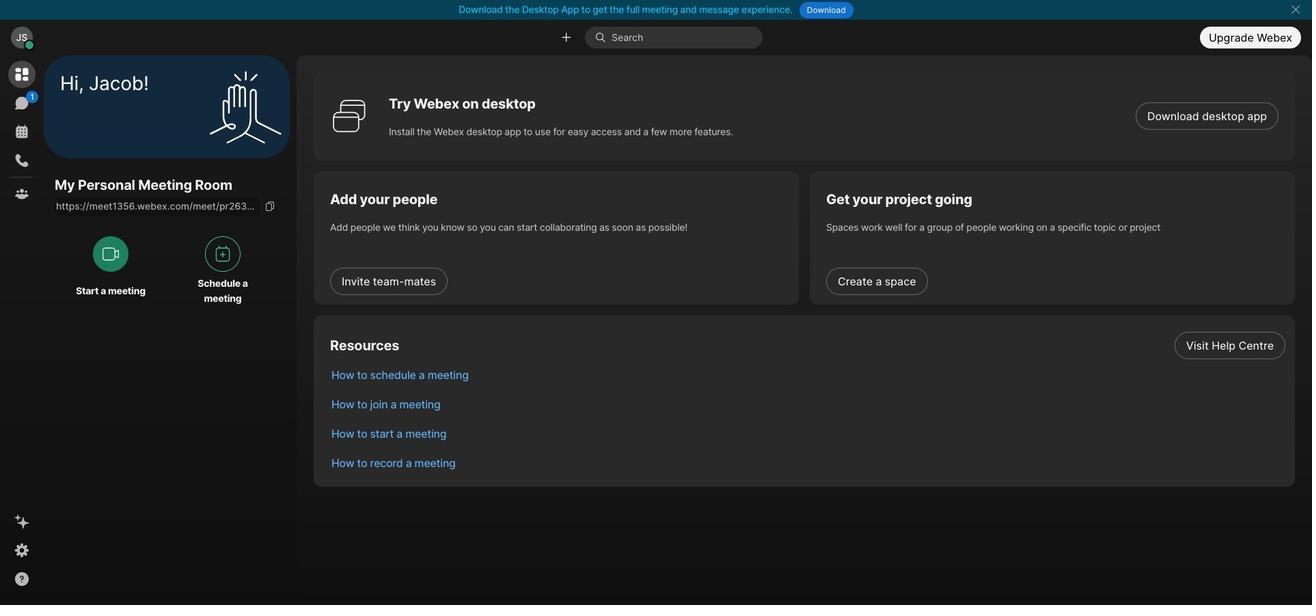 Task type: locate. For each thing, give the bounding box(es) containing it.
3 list item from the top
[[321, 390, 1295, 419]]

None text field
[[55, 197, 260, 216]]

navigation
[[0, 55, 44, 606]]

list item
[[321, 331, 1295, 360], [321, 360, 1295, 390], [321, 390, 1295, 419], [321, 419, 1295, 448], [321, 448, 1295, 478]]

cancel_16 image
[[1290, 4, 1301, 15]]

2 list item from the top
[[321, 360, 1295, 390]]

4 list item from the top
[[321, 419, 1295, 448]]



Task type: describe. For each thing, give the bounding box(es) containing it.
two hands high-fiving image
[[204, 66, 286, 148]]

webex tab list
[[8, 61, 38, 208]]

1 list item from the top
[[321, 331, 1295, 360]]

5 list item from the top
[[321, 448, 1295, 478]]



Task type: vqa. For each thing, say whether or not it's contained in the screenshot.
list item
yes



